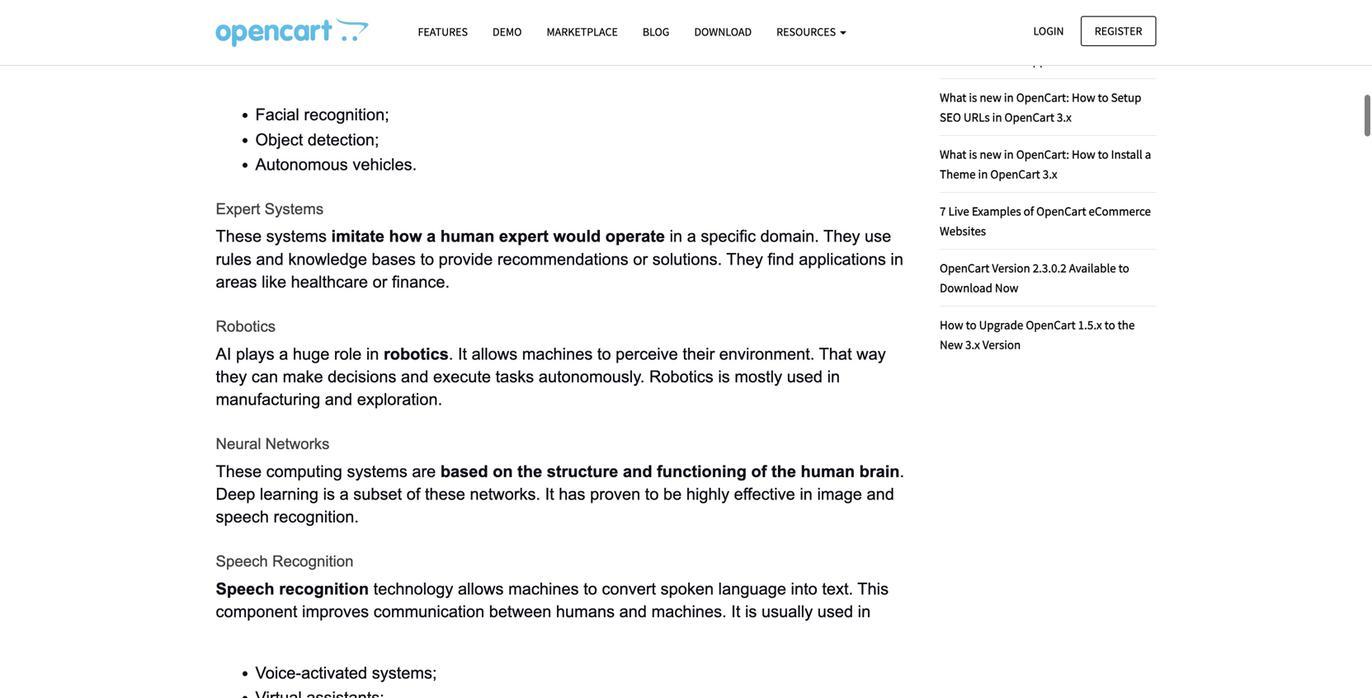 Task type: vqa. For each thing, say whether or not it's contained in the screenshot.
facebook
no



Task type: locate. For each thing, give the bounding box(es) containing it.
this left 'one'
[[216, 21, 247, 40]]

opencart left 1.5.x
[[1026, 317, 1076, 333]]

what inside what is new in opencart: how to install a theme in opencart 3.x
[[940, 146, 967, 162]]

1 horizontal spatial or
[[452, 44, 466, 62]]

1 vertical spatial of
[[751, 463, 767, 481]]

3.x
[[1057, 109, 1072, 125], [1043, 166, 1058, 182], [966, 337, 980, 353]]

1 vertical spatial they
[[727, 250, 763, 268]]

in inside technology allows machines to convert spoken language into text. this component improves communication between humans and machines. it is usually used in
[[858, 603, 871, 621]]

what up theme
[[940, 146, 967, 162]]

these up rules
[[216, 228, 262, 246]]

interpret
[[428, 21, 488, 40]]

images
[[394, 44, 447, 62]]

in left image at the bottom
[[800, 486, 813, 504]]

to up finance.
[[420, 250, 434, 268]]

facial recognition; object detection; autonomous vehicles.
[[255, 106, 417, 174]]

it inside the this one allows machines to interpret and make decisions based on visual data. for example, ai systems can analyze images or videos with its help. it is valuable in fields, like
[[619, 44, 628, 62]]

1 vertical spatial this
[[858, 580, 889, 599]]

0 vertical spatial this
[[216, 21, 247, 40]]

applications
[[799, 250, 886, 268]]

new up urls
[[980, 89, 1002, 105]]

these for these systems imitate how a human expert would operate
[[216, 228, 262, 246]]

how inside what is new in opencart: how to install a theme in opencart 3.x
[[1072, 146, 1096, 162]]

detection;
[[308, 131, 379, 149]]

new inside what is new in opencart: how to setup seo urls in opencart 3.x
[[980, 89, 1002, 105]]

0 horizontal spatial the
[[518, 463, 542, 481]]

opencart up what is new in opencart: how to install a theme in opencart 3.x link
[[1005, 109, 1055, 125]]

or down interpret
[[452, 44, 466, 62]]

and up proven
[[623, 463, 652, 481]]

machines for can
[[334, 21, 405, 40]]

to inside the this one allows machines to interpret and make decisions based on visual data. for example, ai systems can analyze images or videos with its help. it is valuable in fields, like
[[409, 21, 423, 40]]

1 vertical spatial used
[[818, 603, 853, 621]]

2 horizontal spatial or
[[633, 250, 648, 268]]

like
[[780, 44, 805, 62], [262, 273, 286, 291]]

0 vertical spatial systems
[[236, 44, 297, 62]]

version
[[992, 260, 1031, 276], [983, 337, 1021, 353]]

1 speech from the top
[[216, 553, 268, 571]]

register
[[1095, 24, 1143, 38]]

opencart version 2.3.0.2 available to download now link
[[940, 260, 1130, 296]]

these
[[216, 228, 262, 246], [216, 463, 262, 481]]

1 vertical spatial human
[[801, 463, 855, 481]]

opencart up examples
[[991, 166, 1040, 182]]

make down huge
[[283, 368, 323, 386]]

is inside technology allows machines to convert spoken language into text. this component improves communication between humans and machines. it is usually used in
[[745, 603, 757, 621]]

1 vertical spatial machines
[[522, 345, 593, 363]]

machines.
[[652, 603, 727, 621]]

2 speech from the top
[[216, 580, 275, 599]]

or down operate
[[633, 250, 648, 268]]

2 vertical spatial machines
[[508, 580, 579, 599]]

0 vertical spatial 3.x
[[1057, 109, 1072, 125]]

to up the autonomously.
[[597, 345, 611, 363]]

are
[[412, 463, 436, 481]]

1 new from the top
[[980, 89, 1002, 105]]

0 horizontal spatial they
[[727, 250, 763, 268]]

on
[[693, 21, 711, 40], [493, 463, 513, 481]]

2 vertical spatial 3.x
[[966, 337, 980, 353]]

new for theme
[[980, 146, 1002, 162]]

allows up between on the left of the page
[[458, 580, 504, 599]]

1 vertical spatial speech
[[216, 580, 275, 599]]

a left huge
[[279, 345, 288, 363]]

3.x up 7 live examples of opencart ecommerce websites link
[[1043, 166, 1058, 182]]

and down ai plays a huge role in robotics
[[325, 391, 353, 409]]

0 vertical spatial opencart:
[[1016, 89, 1070, 105]]

allows up the tasks
[[472, 345, 518, 363]]

2 vertical spatial or
[[373, 273, 387, 291]]

opencart: inside what is new in opencart: how to install a theme in opencart 3.x
[[1016, 146, 1070, 162]]

in a specific domain. they use rules and knowledge bases to provide recommendations or solutions. they find applications in areas like healthcare or finance.
[[216, 228, 908, 291]]

0 vertical spatial ai
[[216, 44, 231, 62]]

opencart inside nominate opencart for favorite open source business application
[[993, 32, 1043, 48]]

install
[[1111, 146, 1143, 162]]

machines up the analyze
[[334, 21, 405, 40]]

0 horizontal spatial or
[[373, 273, 387, 291]]

in inside . deep learning is a subset of these networks. it has proven to be highly effective in image and speech recognition.
[[800, 486, 813, 504]]

or down "bases"
[[373, 273, 387, 291]]

to inside what is new in opencart: how to setup seo urls in opencart 3.x
[[1098, 89, 1109, 105]]

speech down 'speech'
[[216, 553, 268, 571]]

on up networks.
[[493, 463, 513, 481]]

how
[[1072, 89, 1096, 105], [1072, 146, 1096, 162], [940, 317, 964, 333]]

systems down systems
[[266, 228, 327, 246]]

can
[[301, 44, 328, 62], [252, 368, 278, 386]]

based inside the this one allows machines to interpret and make decisions based on visual data. for example, ai systems can analyze images or videos with its help. it is valuable in fields, like
[[643, 21, 688, 40]]

0 horizontal spatial make
[[283, 368, 323, 386]]

it up execute
[[458, 345, 467, 363]]

in right usually
[[858, 603, 871, 621]]

allows inside the this one allows machines to interpret and make decisions based on visual data. for example, ai systems can analyze images or videos with its help. it is valuable in fields, like
[[284, 21, 330, 40]]

how for setup
[[1072, 89, 1096, 105]]

its
[[557, 44, 574, 62]]

0 vertical spatial speech
[[216, 553, 268, 571]]

to up humans
[[584, 580, 597, 599]]

and down convert
[[619, 603, 647, 621]]

0 vertical spatial human
[[441, 228, 495, 246]]

decisions up help.
[[570, 21, 639, 40]]

new down urls
[[980, 146, 1002, 162]]

3.x for install
[[1043, 166, 1058, 182]]

opencart down websites
[[940, 260, 990, 276]]

0 vertical spatial machines
[[334, 21, 405, 40]]

2 vertical spatial how
[[940, 317, 964, 333]]

0 vertical spatial make
[[525, 21, 565, 40]]

it down the language
[[731, 603, 741, 621]]

0 horizontal spatial robotics
[[216, 318, 276, 335]]

new inside what is new in opencart: how to install a theme in opencart 3.x
[[980, 146, 1002, 162]]

2 opencart: from the top
[[1016, 146, 1070, 162]]

1 horizontal spatial they
[[824, 228, 860, 246]]

1 horizontal spatial like
[[780, 44, 805, 62]]

it right help.
[[619, 44, 628, 62]]

data.
[[763, 21, 799, 40]]

1 vertical spatial like
[[262, 273, 286, 291]]

0 vertical spatial version
[[992, 260, 1031, 276]]

0 vertical spatial allows
[[284, 21, 330, 40]]

1 vertical spatial ai
[[216, 345, 231, 363]]

opencart down what is new in opencart: how to install a theme in opencart 3.x link
[[1037, 203, 1086, 219]]

0 vertical spatial decisions
[[570, 21, 639, 40]]

1 vertical spatial on
[[493, 463, 513, 481]]

is inside the this one allows machines to interpret and make decisions based on visual data. for example, ai systems can analyze images or videos with its help. it is valuable in fields, like
[[632, 44, 644, 62]]

1 what from the top
[[940, 89, 967, 105]]

improves
[[302, 603, 369, 621]]

2.3.0.2
[[1033, 260, 1067, 276]]

1 vertical spatial robotics
[[649, 368, 714, 386]]

allows right 'one'
[[284, 21, 330, 40]]

spoken
[[661, 580, 714, 599]]

autonomous
[[255, 155, 348, 174]]

convert
[[602, 580, 656, 599]]

2 horizontal spatial the
[[1118, 317, 1135, 333]]

robotics up plays
[[216, 318, 276, 335]]

role
[[334, 345, 362, 363]]

it left has
[[545, 486, 554, 504]]

allows for systems
[[284, 21, 330, 40]]

is down blog
[[632, 44, 644, 62]]

what is new in opencart: how to setup seo urls in opencart 3.x
[[940, 89, 1142, 125]]

1 these from the top
[[216, 228, 262, 246]]

this right text.
[[858, 580, 889, 599]]

healthcare
[[291, 273, 368, 291]]

based up these
[[441, 463, 488, 481]]

the up networks.
[[518, 463, 542, 481]]

download up fields,
[[694, 24, 752, 39]]

0 vertical spatial based
[[643, 21, 688, 40]]

object
[[255, 131, 303, 149]]

0 vertical spatial download
[[694, 24, 752, 39]]

mostly
[[735, 368, 782, 386]]

opencart up business
[[993, 32, 1043, 48]]

. inside . it allows machines to perceive their environment. that way they can make decisions and execute tasks autonomously. robotics is mostly used in manufacturing and exploration.
[[449, 345, 453, 363]]

1 vertical spatial make
[[283, 368, 323, 386]]

of inside 7 live examples of opencart ecommerce websites
[[1024, 203, 1034, 219]]

version up the now
[[992, 260, 1031, 276]]

machines inside the this one allows machines to interpret and make decisions based on visual data. for example, ai systems can analyze images or videos with its help. it is valuable in fields, like
[[334, 21, 405, 40]]

machines
[[334, 21, 405, 40], [522, 345, 593, 363], [508, 580, 579, 599]]

and up videos at the left of page
[[493, 21, 520, 40]]

1 horizontal spatial based
[[643, 21, 688, 40]]

a right install
[[1145, 146, 1151, 162]]

download left the now
[[940, 280, 993, 296]]

1 vertical spatial 3.x
[[1043, 166, 1058, 182]]

decisions
[[570, 21, 639, 40], [328, 368, 397, 386]]

is left mostly
[[718, 368, 730, 386]]

0 vertical spatial used
[[787, 368, 823, 386]]

opencart: down application
[[1016, 89, 1070, 105]]

1 horizontal spatial the
[[772, 463, 796, 481]]

opencart: for theme
[[1016, 146, 1070, 162]]

0 vertical spatial robotics
[[216, 318, 276, 335]]

machines up the autonomously.
[[522, 345, 593, 363]]

can left the analyze
[[301, 44, 328, 62]]

a up the solutions.
[[687, 228, 696, 246]]

human up provide
[[441, 228, 495, 246]]

what inside what is new in opencart: how to setup seo urls in opencart 3.x
[[940, 89, 967, 105]]

and right rules
[[256, 250, 284, 268]]

speech
[[216, 508, 269, 527]]

how for install
[[1072, 146, 1096, 162]]

has
[[559, 486, 586, 504]]

a left subset
[[340, 486, 349, 504]]

ai plays a huge role in robotics
[[216, 345, 449, 363]]

0 vertical spatial or
[[452, 44, 466, 62]]

0 vertical spatial of
[[1024, 203, 1034, 219]]

speech up component
[[216, 580, 275, 599]]

0 horizontal spatial decisions
[[328, 368, 397, 386]]

deep
[[216, 486, 255, 504]]

recognition
[[279, 580, 369, 599]]

they down the "specific" on the top right of the page
[[727, 250, 763, 268]]

1 horizontal spatial decisions
[[570, 21, 639, 40]]

and inside . deep learning is a subset of these networks. it has proven to be highly effective in image and speech recognition.
[[867, 486, 894, 504]]

0 horizontal spatial of
[[407, 486, 420, 504]]

speech recognition
[[216, 553, 354, 571]]

0 horizontal spatial like
[[262, 273, 286, 291]]

in down that
[[827, 368, 840, 386]]

allows
[[284, 21, 330, 40], [472, 345, 518, 363], [458, 580, 504, 599]]

0 horizontal spatial download
[[694, 24, 752, 39]]

0 vertical spatial these
[[216, 228, 262, 246]]

0 vertical spatial how
[[1072, 89, 1096, 105]]

based up valuable
[[643, 21, 688, 40]]

to
[[409, 21, 423, 40], [1098, 89, 1109, 105], [1098, 146, 1109, 162], [420, 250, 434, 268], [1119, 260, 1130, 276], [966, 317, 977, 333], [1105, 317, 1116, 333], [597, 345, 611, 363], [645, 486, 659, 504], [584, 580, 597, 599]]

like down data.
[[780, 44, 805, 62]]

to left be
[[645, 486, 659, 504]]

expert systems
[[216, 200, 324, 218]]

how inside what is new in opencart: how to setup seo urls in opencart 3.x
[[1072, 89, 1096, 105]]

what up seo
[[940, 89, 967, 105]]

recommendations
[[497, 250, 629, 268]]

1 vertical spatial these
[[216, 463, 262, 481]]

1 horizontal spatial download
[[940, 280, 993, 296]]

2 these from the top
[[216, 463, 262, 481]]

neural
[[216, 436, 261, 453]]

new
[[940, 337, 963, 353]]

1 horizontal spatial .
[[900, 463, 905, 481]]

1 ai from the top
[[216, 44, 231, 62]]

example,
[[833, 21, 900, 40]]

is up the recognition.
[[323, 486, 335, 504]]

is inside what is new in opencart: how to setup seo urls in opencart 3.x
[[969, 89, 977, 105]]

used down text.
[[818, 603, 853, 621]]

opencart: inside what is new in opencart: how to setup seo urls in opencart 3.x
[[1016, 89, 1070, 105]]

can inside . it allows machines to perceive their environment. that way they can make decisions and execute tasks autonomously. robotics is mostly used in manufacturing and exploration.
[[252, 368, 278, 386]]

. inside . deep learning is a subset of these networks. it has proven to be highly effective in image and speech recognition.
[[900, 463, 905, 481]]

version down upgrade
[[983, 337, 1021, 353]]

3.x inside what is new in opencart: how to setup seo urls in opencart 3.x
[[1057, 109, 1072, 125]]

the right 1.5.x
[[1118, 317, 1135, 333]]

1 horizontal spatial on
[[693, 21, 711, 40]]

0 vertical spatial they
[[824, 228, 860, 246]]

allows inside . it allows machines to perceive their environment. that way they can make decisions and execute tasks autonomously. robotics is mostly used in manufacturing and exploration.
[[472, 345, 518, 363]]

1 vertical spatial how
[[1072, 146, 1096, 162]]

systems up subset
[[347, 463, 408, 481]]

this inside technology allows machines to convert spoken language into text. this component improves communication between humans and machines. it is usually used in
[[858, 580, 889, 599]]

0 vertical spatial .
[[449, 345, 453, 363]]

vehicles.
[[353, 155, 417, 174]]

a inside . deep learning is a subset of these networks. it has proven to be highly effective in image and speech recognition.
[[340, 486, 349, 504]]

download link
[[682, 17, 764, 46]]

live
[[949, 203, 970, 219]]

used inside . it allows machines to perceive their environment. that way they can make decisions and execute tasks autonomously. robotics is mostly used in manufacturing and exploration.
[[787, 368, 823, 386]]

2 vertical spatial of
[[407, 486, 420, 504]]

login link
[[1020, 16, 1078, 46]]

used down that
[[787, 368, 823, 386]]

1 horizontal spatial make
[[525, 21, 565, 40]]

make
[[525, 21, 565, 40], [283, 368, 323, 386]]

to inside technology allows machines to convert spoken language into text. this component improves communication between humans and machines. it is usually used in
[[584, 580, 597, 599]]

robotics inside . it allows machines to perceive their environment. that way they can make decisions and execute tasks autonomously. robotics is mostly used in manufacturing and exploration.
[[649, 368, 714, 386]]

it inside technology allows machines to convert spoken language into text. this component improves communication between humans and machines. it is usually used in
[[731, 603, 741, 621]]

1 vertical spatial decisions
[[328, 368, 397, 386]]

1 vertical spatial .
[[900, 463, 905, 481]]

theme
[[940, 166, 976, 182]]

decisions down 'role'
[[328, 368, 397, 386]]

in
[[715, 44, 728, 62], [1004, 89, 1014, 105], [993, 109, 1002, 125], [1004, 146, 1014, 162], [978, 166, 988, 182], [670, 228, 683, 246], [891, 250, 904, 268], [366, 345, 379, 363], [827, 368, 840, 386], [800, 486, 813, 504], [858, 603, 871, 621]]

like inside the this one allows machines to interpret and make decisions based on visual data. for example, ai systems can analyze images or videos with its help. it is valuable in fields, like
[[780, 44, 805, 62]]

make up with
[[525, 21, 565, 40]]

that
[[819, 345, 852, 363]]

0 vertical spatial can
[[301, 44, 328, 62]]

download
[[694, 24, 752, 39], [940, 280, 993, 296]]

0 horizontal spatial based
[[441, 463, 488, 481]]

and
[[493, 21, 520, 40], [256, 250, 284, 268], [401, 368, 429, 386], [325, 391, 353, 409], [623, 463, 652, 481], [867, 486, 894, 504], [619, 603, 647, 621]]

0 vertical spatial on
[[693, 21, 711, 40]]

2 horizontal spatial of
[[1024, 203, 1034, 219]]

systems down 'one'
[[236, 44, 297, 62]]

to left setup
[[1098, 89, 1109, 105]]

1 horizontal spatial human
[[801, 463, 855, 481]]

1 vertical spatial new
[[980, 146, 1002, 162]]

in inside the this one allows machines to interpret and make decisions based on visual data. for example, ai systems can analyze images or videos with its help. it is valuable in fields, like
[[715, 44, 728, 62]]

of down the are
[[407, 486, 420, 504]]

2 new from the top
[[980, 146, 1002, 162]]

networks.
[[470, 486, 541, 504]]

image
[[817, 486, 862, 504]]

how left install
[[1072, 146, 1096, 162]]

what for what is new in opencart: how to install a theme in opencart 3.x
[[940, 146, 967, 162]]

0 vertical spatial what
[[940, 89, 967, 105]]

1 vertical spatial version
[[983, 337, 1021, 353]]

systems
[[265, 200, 324, 218]]

1 vertical spatial allows
[[472, 345, 518, 363]]

to right 1.5.x
[[1105, 317, 1116, 333]]

bases
[[372, 250, 416, 268]]

. for based on the structure and functioning of the human brain
[[900, 463, 905, 481]]

the inside how to upgrade opencart 1.5.x to the new 3.x version
[[1118, 317, 1135, 333]]

1 vertical spatial opencart:
[[1016, 146, 1070, 162]]

1 horizontal spatial robotics
[[649, 368, 714, 386]]

opencart: down 'what is new in opencart: how to setup seo urls in opencart 3.x' link
[[1016, 146, 1070, 162]]

opencart inside what is new in opencart: how to install a theme in opencart 3.x
[[991, 166, 1040, 182]]

1 horizontal spatial of
[[751, 463, 767, 481]]

2 what from the top
[[940, 146, 967, 162]]

communication
[[374, 603, 485, 621]]

and down brain on the right bottom of the page
[[867, 486, 894, 504]]

0 vertical spatial new
[[980, 89, 1002, 105]]

1 vertical spatial download
[[940, 280, 993, 296]]

3.x inside what is new in opencart: how to install a theme in opencart 3.x
[[1043, 166, 1058, 182]]

can inside the this one allows machines to interpret and make decisions based on visual data. for example, ai systems can analyze images or videos with its help. it is valuable in fields, like
[[301, 44, 328, 62]]

7 live examples of opencart ecommerce websites
[[940, 203, 1151, 239]]

in down visual at the right top of page
[[715, 44, 728, 62]]

into
[[791, 580, 818, 599]]

is inside . it allows machines to perceive their environment. that way they can make decisions and execute tasks autonomously. robotics is mostly used in manufacturing and exploration.
[[718, 368, 730, 386]]

used
[[787, 368, 823, 386], [818, 603, 853, 621]]

on up valuable
[[693, 21, 711, 40]]

source
[[940, 52, 976, 68]]

to right available
[[1119, 260, 1130, 276]]

is up urls
[[969, 89, 977, 105]]

upgrade
[[979, 317, 1024, 333]]

integrating artificial intelligence in e-commerce operations image
[[216, 17, 368, 47]]

0 horizontal spatial .
[[449, 345, 453, 363]]

can up manufacturing
[[252, 368, 278, 386]]

to inside opencart version 2.3.0.2 available to download now
[[1119, 260, 1130, 276]]

how to upgrade opencart 1.5.x to the new 3.x version
[[940, 317, 1135, 353]]

how up new
[[940, 317, 964, 333]]

machines inside . it allows machines to perceive their environment. that way they can make decisions and execute tasks autonomously. robotics is mostly used in manufacturing and exploration.
[[522, 345, 593, 363]]

the
[[1118, 317, 1135, 333], [518, 463, 542, 481], [772, 463, 796, 481]]

0 horizontal spatial can
[[252, 368, 278, 386]]

3.x right new
[[966, 337, 980, 353]]

human up image at the bottom
[[801, 463, 855, 481]]

1.5.x
[[1078, 317, 1102, 333]]

finance.
[[392, 273, 450, 291]]

the up effective
[[772, 463, 796, 481]]

robotics down their
[[649, 368, 714, 386]]

allows inside technology allows machines to convert spoken language into text. this component improves communication between humans and machines. it is usually used in
[[458, 580, 504, 599]]

of up effective
[[751, 463, 767, 481]]

to up images
[[409, 21, 423, 40]]

1 horizontal spatial this
[[858, 580, 889, 599]]

1 vertical spatial what
[[940, 146, 967, 162]]

demo link
[[480, 17, 534, 46]]

to left install
[[1098, 146, 1109, 162]]

open
[[1107, 32, 1135, 48]]

2 vertical spatial allows
[[458, 580, 504, 599]]

blog
[[643, 24, 670, 39]]

1 opencart: from the top
[[1016, 89, 1070, 105]]

3.x up what is new in opencart: how to install a theme in opencart 3.x
[[1057, 109, 1072, 125]]

0 vertical spatial like
[[780, 44, 805, 62]]

0 horizontal spatial this
[[216, 21, 247, 40]]

1 horizontal spatial can
[[301, 44, 328, 62]]

. for robotics
[[449, 345, 453, 363]]

1 vertical spatial can
[[252, 368, 278, 386]]

opencart
[[993, 32, 1043, 48], [1005, 109, 1055, 125], [991, 166, 1040, 182], [1037, 203, 1086, 219], [940, 260, 990, 276], [1026, 317, 1076, 333]]



Task type: describe. For each thing, give the bounding box(es) containing it.
speech for speech recognition
[[216, 553, 268, 571]]

opencart inside 7 live examples of opencart ecommerce websites
[[1037, 203, 1086, 219]]

subset
[[353, 486, 402, 504]]

analyze
[[332, 44, 389, 62]]

used inside technology allows machines to convert spoken language into text. this component improves communication between humans and machines. it is usually used in
[[818, 603, 853, 621]]

in up the solutions.
[[670, 228, 683, 246]]

machines for autonomously.
[[522, 345, 593, 363]]

3.x inside how to upgrade opencart 1.5.x to the new 3.x version
[[966, 337, 980, 353]]

it inside . deep learning is a subset of these networks. it has proven to be highly effective in image and speech recognition.
[[545, 486, 554, 504]]

what is new in opencart: how to install a theme in opencart 3.x
[[940, 146, 1151, 182]]

and down robotics
[[401, 368, 429, 386]]

and inside the this one allows machines to interpret and make decisions based on visual data. for example, ai systems can analyze images or videos with its help. it is valuable in fields, like
[[493, 21, 520, 40]]

plays
[[236, 345, 275, 363]]

in inside . it allows machines to perceive their environment. that way they can make decisions and execute tasks autonomously. robotics is mostly used in manufacturing and exploration.
[[827, 368, 840, 386]]

now
[[995, 280, 1019, 296]]

in right theme
[[978, 166, 988, 182]]

specific
[[701, 228, 756, 246]]

version inside opencart version 2.3.0.2 available to download now
[[992, 260, 1031, 276]]

visual
[[716, 21, 758, 40]]

0 horizontal spatial on
[[493, 463, 513, 481]]

a right how
[[427, 228, 436, 246]]

effective
[[734, 486, 795, 504]]

ai inside the this one allows machines to interpret and make decisions based on visual data. for example, ai systems can analyze images or videos with its help. it is valuable in fields, like
[[216, 44, 231, 62]]

register link
[[1081, 16, 1157, 46]]

. deep learning is a subset of these networks. it has proven to be highly effective in image and speech recognition.
[[216, 463, 909, 527]]

imitate
[[331, 228, 385, 246]]

of inside . deep learning is a subset of these networks. it has proven to be highly effective in image and speech recognition.
[[407, 486, 420, 504]]

features link
[[406, 17, 480, 46]]

a inside what is new in opencart: how to install a theme in opencart 3.x
[[1145, 146, 1151, 162]]

execute
[[433, 368, 491, 386]]

and inside technology allows machines to convert spoken language into text. this component improves communication between humans and machines. it is usually used in
[[619, 603, 647, 621]]

make inside . it allows machines to perceive their environment. that way they can make decisions and execute tasks autonomously. robotics is mostly used in manufacturing and exploration.
[[283, 368, 323, 386]]

their
[[683, 345, 715, 363]]

demo
[[493, 24, 522, 39]]

usually
[[762, 603, 813, 621]]

opencart inside opencart version 2.3.0.2 available to download now
[[940, 260, 990, 276]]

way
[[857, 345, 886, 363]]

how
[[389, 228, 422, 246]]

nominate
[[940, 32, 991, 48]]

huge
[[293, 345, 330, 363]]

robotics
[[384, 345, 449, 363]]

marketplace link
[[534, 17, 630, 46]]

in right 'role'
[[366, 345, 379, 363]]

login
[[1034, 24, 1064, 38]]

1 vertical spatial systems
[[266, 228, 327, 246]]

text.
[[822, 580, 853, 599]]

setup
[[1111, 89, 1142, 105]]

seo
[[940, 109, 961, 125]]

0 horizontal spatial human
[[441, 228, 495, 246]]

expert
[[216, 200, 260, 218]]

blog link
[[630, 17, 682, 46]]

these for these computing systems are based on the structure and functioning of the human brain
[[216, 463, 262, 481]]

fields,
[[732, 44, 775, 62]]

environment.
[[719, 345, 815, 363]]

provide
[[439, 250, 493, 268]]

learning
[[260, 486, 319, 504]]

available
[[1069, 260, 1116, 276]]

features
[[418, 24, 468, 39]]

between
[[489, 603, 552, 621]]

make inside the this one allows machines to interpret and make decisions based on visual data. for example, ai systems can analyze images or videos with its help. it is valuable in fields, like
[[525, 21, 565, 40]]

how inside how to upgrade opencart 1.5.x to the new 3.x version
[[940, 317, 964, 333]]

videos
[[471, 44, 519, 62]]

humans
[[556, 603, 615, 621]]

is inside . deep learning is a subset of these networks. it has proven to be highly effective in image and speech recognition.
[[323, 486, 335, 504]]

help.
[[578, 44, 614, 62]]

2 ai from the top
[[216, 345, 231, 363]]

voice-
[[255, 665, 301, 683]]

language
[[719, 580, 786, 599]]

to inside . deep learning is a subset of these networks. it has proven to be highly effective in image and speech recognition.
[[645, 486, 659, 504]]

how to upgrade opencart 1.5.x to the new 3.x version link
[[940, 317, 1135, 353]]

7 live examples of opencart ecommerce websites link
[[940, 203, 1151, 239]]

technology
[[374, 580, 453, 599]]

valuable
[[649, 44, 710, 62]]

opencart inside how to upgrade opencart 1.5.x to the new 3.x version
[[1026, 317, 1076, 333]]

3.x for setup
[[1057, 109, 1072, 125]]

structure
[[547, 463, 618, 481]]

in down 'what is new in opencart: how to setup seo urls in opencart 3.x' link
[[1004, 146, 1014, 162]]

knowledge
[[288, 250, 367, 268]]

2 vertical spatial systems
[[347, 463, 408, 481]]

manufacturing
[[216, 391, 320, 409]]

speech for speech recognition
[[216, 580, 275, 599]]

opencart inside what is new in opencart: how to setup seo urls in opencart 3.x
[[1005, 109, 1055, 125]]

expert
[[499, 228, 549, 246]]

facial
[[255, 106, 299, 124]]

one
[[252, 21, 279, 40]]

perceive
[[616, 345, 678, 363]]

it inside . it allows machines to perceive their environment. that way they can make decisions and execute tasks autonomously. robotics is mostly used in manufacturing and exploration.
[[458, 345, 467, 363]]

opencart: for urls
[[1016, 89, 1070, 105]]

version inside how to upgrade opencart 1.5.x to the new 3.x version
[[983, 337, 1021, 353]]

application
[[1026, 52, 1085, 68]]

the for to
[[1118, 317, 1135, 333]]

neural networks
[[216, 436, 330, 453]]

like inside the in a specific domain. they use rules and knowledge bases to provide recommendations or solutions. they find applications in areas like healthcare or finance.
[[262, 273, 286, 291]]

decisions inside . it allows machines to perceive their environment. that way they can make decisions and execute tasks autonomously. robotics is mostly used in manufacturing and exploration.
[[328, 368, 397, 386]]

areas
[[216, 273, 257, 291]]

in right urls
[[993, 109, 1002, 125]]

. it allows machines to perceive their environment. that way they can make decisions and execute tasks autonomously. robotics is mostly used in manufacturing and exploration.
[[216, 345, 891, 409]]

what for what is new in opencart: how to setup seo urls in opencart 3.x
[[940, 89, 967, 105]]

allows for tasks
[[472, 345, 518, 363]]

in down use
[[891, 250, 904, 268]]

websites
[[940, 223, 986, 239]]

download inside opencart version 2.3.0.2 available to download now
[[940, 280, 993, 296]]

voice-activated systems;
[[255, 665, 442, 683]]

1 vertical spatial based
[[441, 463, 488, 481]]

to inside the in a specific domain. they use rules and knowledge bases to provide recommendations or solutions. they find applications in areas like healthcare or finance.
[[420, 250, 434, 268]]

nominate opencart for favorite open source business application link
[[940, 32, 1135, 68]]

with
[[523, 44, 552, 62]]

on inside the this one allows machines to interpret and make decisions based on visual data. for example, ai systems can analyze images or videos with its help. it is valuable in fields, like
[[693, 21, 711, 40]]

these
[[425, 486, 465, 504]]

to inside . it allows machines to perceive their environment. that way they can make decisions and execute tasks autonomously. robotics is mostly used in manufacturing and exploration.
[[597, 345, 611, 363]]

to left upgrade
[[966, 317, 977, 333]]

download inside download "link"
[[694, 24, 752, 39]]

to inside what is new in opencart: how to install a theme in opencart 3.x
[[1098, 146, 1109, 162]]

operate
[[606, 228, 665, 246]]

recognition.
[[274, 508, 359, 527]]

for
[[1046, 32, 1060, 48]]

computing
[[266, 463, 342, 481]]

1 vertical spatial or
[[633, 250, 648, 268]]

in down business
[[1004, 89, 1014, 105]]

is inside what is new in opencart: how to install a theme in opencart 3.x
[[969, 146, 977, 162]]

a inside the in a specific domain. they use rules and knowledge bases to provide recommendations or solutions. they find applications in areas like healthcare or finance.
[[687, 228, 696, 246]]

business
[[978, 52, 1024, 68]]

new for urls
[[980, 89, 1002, 105]]

this inside the this one allows machines to interpret and make decisions based on visual data. for example, ai systems can analyze images or videos with its help. it is valuable in fields, like
[[216, 21, 247, 40]]

marketplace
[[547, 24, 618, 39]]

the for on
[[518, 463, 542, 481]]

recognition;
[[304, 106, 389, 124]]

systems inside the this one allows machines to interpret and make decisions based on visual data. for example, ai systems can analyze images or videos with its help. it is valuable in fields, like
[[236, 44, 297, 62]]

what is new in opencart: how to install a theme in opencart 3.x link
[[940, 146, 1151, 182]]

decisions inside the this one allows machines to interpret and make decisions based on visual data. for example, ai systems can analyze images or videos with its help. it is valuable in fields, like
[[570, 21, 639, 40]]

and inside the in a specific domain. they use rules and knowledge bases to provide recommendations or solutions. they find applications in areas like healthcare or finance.
[[256, 250, 284, 268]]

systems;
[[372, 665, 437, 683]]

for
[[804, 21, 829, 40]]

networks
[[265, 436, 330, 453]]

machines inside technology allows machines to convert spoken language into text. this component improves communication between humans and machines. it is usually used in
[[508, 580, 579, 599]]

find
[[768, 250, 794, 268]]

or inside the this one allows machines to interpret and make decisions based on visual data. for example, ai systems can analyze images or videos with its help. it is valuable in fields, like
[[452, 44, 466, 62]]



